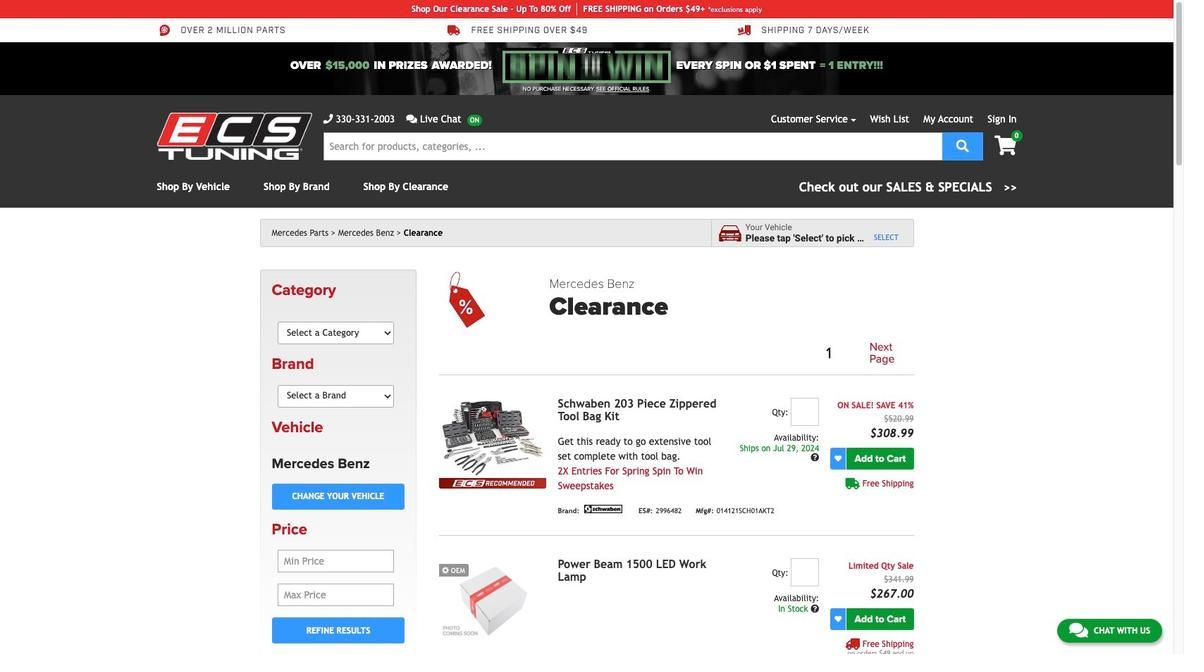 Task type: locate. For each thing, give the bounding box(es) containing it.
1 vertical spatial comments image
[[1069, 623, 1088, 639]]

phone image
[[323, 114, 333, 124]]

question circle image
[[811, 454, 819, 463], [811, 606, 819, 614]]

None number field
[[791, 398, 819, 426], [791, 559, 819, 587], [791, 398, 819, 426], [791, 559, 819, 587]]

Search text field
[[323, 133, 942, 161]]

1 question circle image from the top
[[811, 454, 819, 463]]

0 horizontal spatial comments image
[[406, 114, 417, 124]]

1 vertical spatial question circle image
[[811, 606, 819, 614]]

0 vertical spatial comments image
[[406, 114, 417, 124]]

add to wish list image
[[835, 456, 842, 463]]

Max Price number field
[[278, 585, 394, 607]]

2 question circle image from the top
[[811, 606, 819, 614]]

1 horizontal spatial comments image
[[1069, 623, 1088, 639]]

schwaben - corporate logo image
[[582, 505, 625, 514]]

0 vertical spatial question circle image
[[811, 454, 819, 463]]

comments image
[[406, 114, 417, 124], [1069, 623, 1088, 639]]



Task type: vqa. For each thing, say whether or not it's contained in the screenshot.
entry!!!
no



Task type: describe. For each thing, give the bounding box(es) containing it.
shopping cart image
[[995, 136, 1017, 156]]

paginated product list navigation navigation
[[550, 339, 914, 369]]

ecs tuning image
[[157, 113, 312, 160]]

thumbnail image image
[[440, 559, 547, 639]]

add to wish list image
[[835, 616, 842, 623]]

Min Price number field
[[278, 551, 394, 573]]

es#2996482 - 014121sch01akt2 - schwaben 203 piece zippered tool bag kit  - get this ready to go extensive tool set complete with tool bag. - schwaben - audi bmw volkswagen mercedes benz mini porsche image
[[440, 398, 547, 479]]

ecs tuning 'spin to win' contest logo image
[[503, 48, 671, 83]]

search image
[[957, 139, 969, 152]]

ecs tuning recommends this product. image
[[440, 479, 547, 489]]



